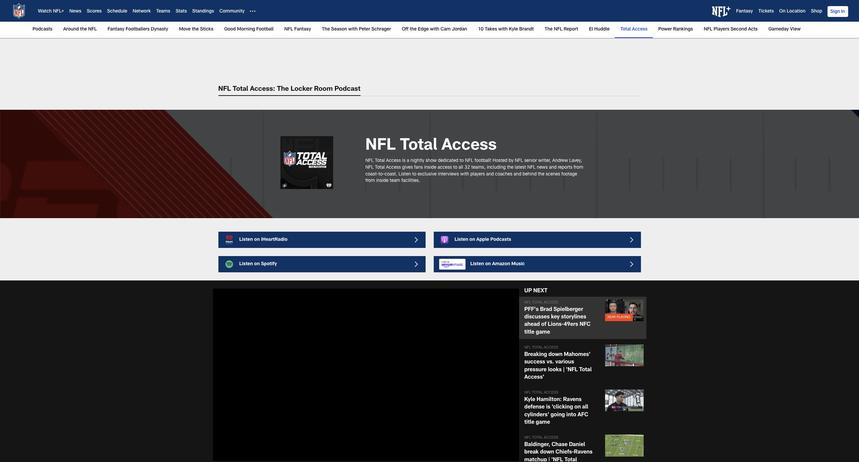 Task type: vqa. For each thing, say whether or not it's contained in the screenshot.
shipping
no



Task type: describe. For each thing, give the bounding box(es) containing it.
nfl total access pff's brad spielberger discusses key storylines ahead of lions-49ers nfc title game
[[525, 301, 591, 335]]

cylinders'
[[525, 413, 550, 418]]

10
[[478, 27, 484, 32]]

the nfl report link
[[542, 22, 581, 37]]

good
[[224, 27, 236, 32]]

0 horizontal spatial and
[[487, 172, 494, 177]]

dots image
[[250, 8, 256, 14]]

off the edge with cam jordan link
[[399, 22, 470, 37]]

peter
[[359, 27, 371, 32]]

nfl total access breaking down mahomes' success vs. various pressure looks | 'nfl total access'
[[525, 346, 592, 381]]

right image for listen on amazon music
[[631, 262, 636, 267]]

huddle
[[595, 27, 610, 32]]

kyle for hamilton:
[[525, 398, 536, 403]]

dedicated
[[438, 159, 459, 163]]

gameday
[[769, 27, 790, 32]]

listen for listen on iheartradio
[[239, 238, 253, 242]]

the down news
[[538, 172, 545, 177]]

2 vertical spatial to
[[413, 172, 417, 177]]

daniel
[[570, 443, 586, 448]]

title inside nfl total access pff's brad spielberger discusses key storylines ahead of lions-49ers nfc title game
[[525, 330, 535, 335]]

news
[[537, 165, 548, 170]]

on
[[780, 9, 786, 14]]

storylines
[[562, 315, 587, 320]]

various
[[556, 360, 575, 365]]

reports
[[558, 165, 573, 170]]

sign in button
[[828, 6, 849, 17]]

10 takes with kyle brandt
[[478, 27, 534, 32]]

football
[[256, 27, 274, 32]]

tickets
[[759, 9, 775, 14]]

nfl inside nfl total access pff's brad spielberger discusses key storylines ahead of lions-49ers nfc title game
[[525, 301, 531, 305]]

into
[[567, 413, 577, 418]]

discusses
[[525, 315, 550, 320]]

spotify logo image
[[224, 259, 235, 270]]

'nfl for various
[[567, 368, 578, 373]]

going
[[551, 413, 565, 418]]

the season with peter schrager link
[[319, 22, 394, 37]]

1 vertical spatial to
[[454, 165, 458, 170]]

around the nfl link
[[61, 22, 100, 37]]

ravens inside nfl total access baldinger, chase daniel break down chiefs-ravens matchup | 'nfl tot
[[575, 450, 593, 456]]

'clicking
[[552, 405, 574, 411]]

down inside nfl total access baldinger, chase daniel break down chiefs-ravens matchup | 'nfl tot
[[541, 450, 555, 456]]

standings
[[192, 9, 214, 14]]

scores
[[87, 9, 102, 14]]

up next
[[525, 289, 548, 294]]

schrager
[[372, 27, 391, 32]]

0 vertical spatial to
[[460, 159, 464, 163]]

nfl inside nfl total access kyle hamilton: ravens defense is 'clicking on all cylinders' going into afc title game
[[525, 391, 531, 395]]

on for iheartradio
[[254, 238, 260, 242]]

andrew
[[553, 159, 568, 163]]

stats
[[176, 9, 187, 14]]

is inside nfl total access kyle hamilton: ravens defense is 'clicking on all cylinders' going into afc title game
[[547, 405, 551, 411]]

total for nfl total access
[[400, 138, 438, 155]]

listen on apple podcasts
[[455, 238, 512, 242]]

senior
[[525, 159, 537, 163]]

community
[[220, 9, 245, 14]]

chase
[[552, 443, 568, 448]]

season
[[331, 27, 347, 32]]

nfl+
[[53, 9, 64, 14]]

all inside nfl total access kyle hamilton: ravens defense is 'clicking on all cylinders' going into afc title game
[[583, 405, 589, 411]]

listen for listen on apple podcasts
[[455, 238, 469, 242]]

standings link
[[192, 9, 214, 14]]

2 horizontal spatial and
[[549, 165, 557, 170]]

the nfl report
[[545, 27, 579, 32]]

team
[[390, 179, 401, 183]]

0 vertical spatial from
[[574, 165, 584, 170]]

apple podcast icon image
[[439, 235, 450, 245]]

teams,
[[472, 165, 486, 170]]

total for nfl total access: the locker room podcast
[[233, 86, 248, 93]]

brad
[[541, 307, 553, 313]]

power rankings
[[659, 27, 694, 32]]

the season with peter schrager
[[322, 27, 391, 32]]

title inside nfl total access kyle hamilton: ravens defense is 'clicking on all cylinders' going into afc title game
[[525, 420, 535, 426]]

network
[[133, 9, 151, 14]]

network link
[[133, 9, 151, 14]]

news link
[[69, 9, 81, 14]]

kyle hamilton: ravens defense is 'clicking on all cylinders' going into afc title game image
[[605, 390, 644, 412]]

success
[[525, 360, 546, 365]]

baldinger, chase daniel break down chiefs-ravens matchup | 'nfl total access' image
[[605, 435, 644, 457]]

interviews
[[438, 172, 459, 177]]

el huddle
[[590, 27, 610, 32]]

shop
[[812, 9, 823, 14]]

pff's brad spielberger discusses key storylines ahead of lions-49ers nfc title game image
[[605, 300, 644, 321]]

football!
[[475, 159, 492, 163]]

off the edge with cam jordan
[[402, 27, 468, 32]]

hamilton:
[[537, 398, 562, 403]]

total for nfl total access breaking down mahomes' success vs. various pressure looks | 'nfl total access'
[[532, 346, 543, 350]]

watch nfl+
[[38, 9, 64, 14]]

access for nfl total access is a nightly show dedicated to nfl football! hosted by nfl senior writer, andrew lavey, nfl total access gives fans inside access to all 32 teams, including the latest nfl news and reports from coast-to-coast. listen to exclusive interviews with players and coaches and behind the scenes footage from inside team facilities.
[[386, 159, 401, 163]]

nfl total access is a nightly show dedicated to nfl football! hosted by nfl senior writer, andrew lavey, nfl total access gives fans inside access to all 32 teams, including the latest nfl news and reports from coast-to-coast. listen to exclusive interviews with players and coaches and behind the scenes footage from inside team facilities.
[[366, 159, 584, 183]]

move the sticks
[[179, 27, 214, 32]]

schedule link
[[107, 9, 127, 14]]

the for the season with peter schrager
[[322, 27, 330, 32]]

total for nfl total access pff's brad spielberger discusses key storylines ahead of lions-49ers nfc title game
[[532, 301, 543, 305]]

nfl players second acts
[[704, 27, 758, 32]]

watch nfl+ link
[[38, 9, 64, 14]]

right image for listen on apple podcasts
[[631, 237, 636, 243]]

fantasy for fantasy footballers dynasty
[[108, 27, 125, 32]]

vs.
[[547, 360, 555, 365]]

jordan
[[452, 27, 468, 32]]

baldinger,
[[525, 443, 551, 448]]

gameday view link
[[766, 22, 804, 37]]

good morning football
[[224, 27, 274, 32]]

coast-
[[366, 172, 379, 177]]

cam
[[441, 27, 451, 32]]

all inside "nfl total access is a nightly show dedicated to nfl football! hosted by nfl senior writer, andrew lavey, nfl total access gives fans inside access to all 32 teams, including the latest nfl news and reports from coast-to-coast. listen to exclusive interviews with players and coaches and behind the scenes footage from inside team facilities."
[[459, 165, 464, 170]]

fans
[[415, 165, 423, 170]]

on location link
[[780, 9, 806, 14]]

0 horizontal spatial from
[[366, 179, 375, 183]]

move
[[179, 27, 191, 32]]

teams link
[[156, 9, 170, 14]]

right image for listen on iheartradio
[[415, 237, 420, 243]]

1 horizontal spatial fantasy
[[294, 27, 311, 32]]

game inside nfl total access kyle hamilton: ravens defense is 'clicking on all cylinders' going into afc title game
[[536, 420, 551, 426]]

total for nfl total access is a nightly show dedicated to nfl football! hosted by nfl senior writer, andrew lavey, nfl total access gives fans inside access to all 32 teams, including the latest nfl news and reports from coast-to-coast. listen to exclusive interviews with players and coaches and behind the scenes footage from inside team facilities.
[[375, 159, 385, 163]]

of
[[542, 322, 547, 328]]

access for nfl total access breaking down mahomes' success vs. various pressure looks | 'nfl total access'
[[544, 346, 559, 350]]

writer,
[[539, 159, 552, 163]]

fantasy footballers dynasty link
[[105, 22, 171, 37]]

access for nfl total access
[[442, 138, 497, 155]]

players
[[714, 27, 730, 32]]

'nfl for chiefs-
[[552, 458, 564, 462]]

watch
[[38, 9, 52, 14]]

show
[[426, 159, 437, 163]]

is inside "nfl total access is a nightly show dedicated to nfl football! hosted by nfl senior writer, andrew lavey, nfl total access gives fans inside access to all 32 teams, including the latest nfl news and reports from coast-to-coast. listen to exclusive interviews with players and coaches and behind the scenes footage from inside team facilities."
[[402, 159, 406, 163]]

listen for listen on spotify
[[239, 262, 253, 267]]

| for matchup
[[549, 458, 550, 462]]

iheartradio icon image
[[224, 235, 235, 245]]

gameday view
[[769, 27, 801, 32]]

access for nfl total access baldinger, chase daniel break down chiefs-ravens matchup | 'nfl tot
[[544, 436, 559, 440]]

the down by
[[507, 165, 514, 170]]

ravens inside nfl total access kyle hamilton: ravens defense is 'clicking on all cylinders' going into afc title game
[[564, 398, 582, 403]]

to-
[[379, 172, 385, 177]]



Task type: locate. For each thing, give the bounding box(es) containing it.
0 horizontal spatial 'nfl
[[552, 458, 564, 462]]

0 horizontal spatial is
[[402, 159, 406, 163]]

0 vertical spatial game
[[536, 330, 551, 335]]

2 horizontal spatial to
[[460, 159, 464, 163]]

listen right apple podcast icon
[[455, 238, 469, 242]]

nfl fantasy link
[[282, 22, 314, 37]]

right image
[[415, 237, 420, 243], [631, 262, 636, 267]]

access for nfl total access pff's brad spielberger discusses key storylines ahead of lions-49ers nfc title game
[[544, 301, 559, 305]]

tickets link
[[759, 9, 775, 14]]

brandt
[[520, 27, 534, 32]]

nfl inside nfl total access baldinger, chase daniel break down chiefs-ravens matchup | 'nfl tot
[[525, 436, 531, 440]]

on for spotify
[[254, 262, 260, 267]]

from
[[574, 165, 584, 170], [366, 179, 375, 183]]

nfc
[[580, 322, 591, 328]]

0 vertical spatial podcasts
[[33, 27, 52, 32]]

on location
[[780, 9, 806, 14]]

gives
[[402, 165, 413, 170]]

0 horizontal spatial to
[[413, 172, 417, 177]]

teams
[[156, 9, 170, 14]]

to right dedicated
[[460, 159, 464, 163]]

right image for listen on spotify
[[415, 262, 420, 267]]

afc
[[578, 413, 589, 418]]

the left season
[[322, 27, 330, 32]]

morning
[[237, 27, 255, 32]]

fantasy
[[737, 9, 754, 14], [108, 27, 125, 32], [294, 27, 311, 32]]

0 vertical spatial all
[[459, 165, 464, 170]]

1 vertical spatial all
[[583, 405, 589, 411]]

the right around
[[80, 27, 87, 32]]

listen for listen on amazon music
[[471, 262, 484, 267]]

total
[[621, 27, 631, 32], [233, 86, 248, 93], [400, 138, 438, 155], [375, 159, 385, 163], [375, 165, 385, 170], [532, 301, 543, 305], [532, 346, 543, 350], [580, 368, 592, 373], [532, 391, 543, 395], [532, 436, 543, 440]]

listen on spotify
[[239, 262, 277, 267]]

am-listen on-light image
[[439, 259, 466, 270]]

1 vertical spatial podcasts
[[491, 238, 512, 242]]

podcasts right apple on the right bottom of the page
[[491, 238, 512, 242]]

1 horizontal spatial to
[[454, 165, 458, 170]]

fantasy for fantasy
[[737, 9, 754, 14]]

32
[[465, 165, 471, 170]]

access
[[438, 165, 452, 170]]

0 horizontal spatial the
[[277, 86, 289, 93]]

0 vertical spatial 'nfl
[[567, 368, 578, 373]]

1 horizontal spatial inside
[[424, 165, 437, 170]]

1 game from the top
[[536, 330, 551, 335]]

0 vertical spatial is
[[402, 159, 406, 163]]

kyle up defense
[[525, 398, 536, 403]]

| right matchup on the right of page
[[549, 458, 550, 462]]

footage
[[562, 172, 578, 177]]

kyle left brandt
[[509, 27, 519, 32]]

banner
[[0, 0, 860, 38]]

total_access_artwork_wtitle_1 1_3000x3000 image
[[268, 136, 347, 189]]

amazon
[[493, 262, 511, 267]]

1 vertical spatial game
[[536, 420, 551, 426]]

| inside nfl total access breaking down mahomes' success vs. various pressure looks | 'nfl total access'
[[564, 368, 565, 373]]

0 vertical spatial down
[[549, 352, 563, 358]]

1 vertical spatial down
[[541, 450, 555, 456]]

all up afc
[[583, 405, 589, 411]]

report
[[564, 27, 579, 32]]

locker
[[291, 86, 313, 93]]

0 vertical spatial ravens
[[564, 398, 582, 403]]

1 vertical spatial from
[[366, 179, 375, 183]]

listen inside "nfl total access is a nightly show dedicated to nfl football! hosted by nfl senior writer, andrew lavey, nfl total access gives fans inside access to all 32 teams, including the latest nfl news and reports from coast-to-coast. listen to exclusive interviews with players and coaches and behind the scenes footage from inside team facilities."
[[399, 172, 411, 177]]

el huddle link
[[587, 22, 613, 37]]

1 vertical spatial kyle
[[525, 398, 536, 403]]

breaking down mahomes' success vs. various pressure looks | 'nfl total access' image
[[605, 345, 644, 366]]

listen left the amazon
[[471, 262, 484, 267]]

with down 32
[[461, 172, 470, 177]]

total for nfl total access baldinger, chase daniel break down chiefs-ravens matchup | 'nfl tot
[[532, 436, 543, 440]]

'nfl down chiefs-
[[552, 458, 564, 462]]

podcasts down watch
[[33, 27, 52, 32]]

| for looks
[[564, 368, 565, 373]]

good morning football link
[[222, 22, 277, 37]]

0 vertical spatial right image
[[415, 237, 420, 243]]

takes
[[485, 27, 498, 32]]

pressure
[[525, 368, 547, 373]]

the left locker
[[277, 86, 289, 93]]

1 vertical spatial title
[[525, 420, 535, 426]]

1 horizontal spatial is
[[547, 405, 551, 411]]

footballers
[[126, 27, 150, 32]]

total access link
[[618, 22, 651, 37]]

0 horizontal spatial inside
[[377, 179, 389, 183]]

'nfl inside nfl total access breaking down mahomes' success vs. various pressure looks | 'nfl total access'
[[567, 368, 578, 373]]

with
[[349, 27, 358, 32], [430, 27, 440, 32], [499, 27, 508, 32], [461, 172, 470, 177]]

total for nfl total access kyle hamilton: ravens defense is 'clicking on all cylinders' going into afc title game
[[532, 391, 543, 395]]

music
[[512, 262, 525, 267]]

to up interviews
[[454, 165, 458, 170]]

kyle
[[509, 27, 519, 32], [525, 398, 536, 403]]

nfl
[[88, 27, 97, 32], [285, 27, 293, 32], [554, 27, 563, 32], [704, 27, 713, 32], [218, 86, 231, 93], [366, 138, 396, 155], [366, 159, 374, 163], [465, 159, 474, 163], [515, 159, 524, 163], [366, 165, 374, 170], [528, 165, 536, 170], [525, 301, 531, 305], [525, 346, 531, 350], [525, 391, 531, 395], [525, 436, 531, 440]]

1 horizontal spatial 'nfl
[[567, 368, 578, 373]]

is left a
[[402, 159, 406, 163]]

the for move
[[192, 27, 199, 32]]

access inside nfl total access breaking down mahomes' success vs. various pressure looks | 'nfl total access'
[[544, 346, 559, 350]]

kyle for brandt
[[509, 27, 519, 32]]

the right move
[[192, 27, 199, 32]]

break
[[525, 450, 539, 456]]

nightly
[[411, 159, 425, 163]]

0 horizontal spatial fantasy
[[108, 27, 125, 32]]

down
[[549, 352, 563, 358], [541, 450, 555, 456]]

total inside nfl total access kyle hamilton: ravens defense is 'clicking on all cylinders' going into afc title game
[[532, 391, 543, 395]]

nfl fantasy
[[285, 27, 311, 32]]

shop link
[[812, 9, 823, 14]]

on for amazon
[[486, 262, 491, 267]]

from down coast-
[[366, 179, 375, 183]]

down down baldinger,
[[541, 450, 555, 456]]

access inside nfl total access baldinger, chase daniel break down chiefs-ravens matchup | 'nfl tot
[[544, 436, 559, 440]]

with inside "nfl total access is a nightly show dedicated to nfl football! hosted by nfl senior writer, andrew lavey, nfl total access gives fans inside access to all 32 teams, including the latest nfl news and reports from coast-to-coast. listen to exclusive interviews with players and coaches and behind the scenes footage from inside team facilities."
[[461, 172, 470, 177]]

with right takes
[[499, 27, 508, 32]]

game down of
[[536, 330, 551, 335]]

total inside nfl total access pff's brad spielberger discusses key storylines ahead of lions-49ers nfc title game
[[532, 301, 543, 305]]

access inside nfl total access pff's brad spielberger discusses key storylines ahead of lions-49ers nfc title game
[[544, 301, 559, 305]]

10 takes with kyle brandt link
[[476, 22, 537, 37]]

spielberger
[[554, 307, 584, 313]]

and up scenes
[[549, 165, 557, 170]]

on inside nfl total access kyle hamilton: ravens defense is 'clicking on all cylinders' going into afc title game
[[575, 405, 581, 411]]

total inside banner
[[621, 27, 631, 32]]

access'
[[525, 375, 545, 381]]

1 vertical spatial |
[[549, 458, 550, 462]]

to
[[460, 159, 464, 163], [454, 165, 458, 170], [413, 172, 417, 177]]

move the sticks link
[[176, 22, 216, 37]]

down up vs.
[[549, 352, 563, 358]]

nfl shield image
[[11, 3, 27, 19]]

0 horizontal spatial all
[[459, 165, 464, 170]]

on left spotify
[[254, 262, 260, 267]]

advertisement element
[[307, 46, 553, 77]]

| down various
[[564, 368, 565, 373]]

0 horizontal spatial right image
[[415, 262, 420, 267]]

hosted
[[493, 159, 508, 163]]

total inside nfl total access baldinger, chase daniel break down chiefs-ravens matchup | 'nfl tot
[[532, 436, 543, 440]]

with inside "link"
[[499, 27, 508, 32]]

ravens
[[564, 398, 582, 403], [575, 450, 593, 456]]

| inside nfl total access baldinger, chase daniel break down chiefs-ravens matchup | 'nfl tot
[[549, 458, 550, 462]]

to up facilities.
[[413, 172, 417, 177]]

'nfl inside nfl total access baldinger, chase daniel break down chiefs-ravens matchup | 'nfl tot
[[552, 458, 564, 462]]

podcasts inside 'link'
[[33, 27, 52, 32]]

the for the nfl report
[[545, 27, 553, 32]]

on left apple on the right bottom of the page
[[470, 238, 476, 242]]

is down the hamilton:
[[547, 405, 551, 411]]

up
[[525, 289, 532, 294]]

0 horizontal spatial kyle
[[509, 27, 519, 32]]

nfl total access baldinger, chase daniel break down chiefs-ravens matchup | 'nfl tot
[[525, 436, 593, 462]]

the for off
[[410, 27, 417, 32]]

podcasts link
[[33, 22, 55, 37]]

power rankings link
[[656, 22, 696, 37]]

1 horizontal spatial |
[[564, 368, 565, 373]]

2 horizontal spatial fantasy
[[737, 9, 754, 14]]

access inside nfl total access kyle hamilton: ravens defense is 'clicking on all cylinders' going into afc title game
[[544, 391, 559, 395]]

down inside nfl total access breaking down mahomes' success vs. various pressure looks | 'nfl total access'
[[549, 352, 563, 358]]

0 vertical spatial right image
[[631, 237, 636, 243]]

nfl inside nfl total access breaking down mahomes' success vs. various pressure looks | 'nfl total access'
[[525, 346, 531, 350]]

1 horizontal spatial podcasts
[[491, 238, 512, 242]]

podcasts
[[33, 27, 52, 32], [491, 238, 512, 242]]

2 game from the top
[[536, 420, 551, 426]]

nfl players second acts link
[[702, 22, 761, 37]]

0 horizontal spatial |
[[549, 458, 550, 462]]

listen right spotify logo
[[239, 262, 253, 267]]

and
[[549, 165, 557, 170], [487, 172, 494, 177], [514, 172, 522, 177]]

1 vertical spatial ravens
[[575, 450, 593, 456]]

breaking
[[525, 352, 548, 358]]

1 vertical spatial 'nfl
[[552, 458, 564, 462]]

1 horizontal spatial right image
[[631, 262, 636, 267]]

listen down gives
[[399, 172, 411, 177]]

page main content main content
[[0, 85, 860, 462]]

on up afc
[[575, 405, 581, 411]]

room
[[314, 86, 333, 93]]

0 horizontal spatial podcasts
[[33, 27, 52, 32]]

|
[[564, 368, 565, 373], [549, 458, 550, 462]]

around the nfl
[[63, 27, 97, 32]]

behind
[[523, 172, 537, 177]]

access:
[[250, 86, 275, 93]]

with left peter
[[349, 27, 358, 32]]

dynasty
[[151, 27, 168, 32]]

coast.
[[385, 172, 398, 177]]

nfl total access kyle hamilton: ravens defense is 'clicking on all cylinders' going into afc title game
[[525, 391, 589, 426]]

by
[[509, 159, 514, 163]]

scenes
[[546, 172, 561, 177]]

0 vertical spatial kyle
[[509, 27, 519, 32]]

1 vertical spatial inside
[[377, 179, 389, 183]]

game down cylinders'
[[536, 420, 551, 426]]

podcasts inside page main content 'main content'
[[491, 238, 512, 242]]

ravens up 'clicking on the bottom right of the page
[[564, 398, 582, 403]]

access for nfl total access kyle hamilton: ravens defense is 'clicking on all cylinders' going into afc title game
[[544, 391, 559, 395]]

kyle inside "link"
[[509, 27, 519, 32]]

inside down the "show" at the top of the page
[[424, 165, 437, 170]]

1 horizontal spatial the
[[322, 27, 330, 32]]

kyle inside nfl total access kyle hamilton: ravens defense is 'clicking on all cylinders' going into afc title game
[[525, 398, 536, 403]]

1 vertical spatial right image
[[631, 262, 636, 267]]

the right off at the top left of page
[[410, 27, 417, 32]]

1 horizontal spatial right image
[[631, 237, 636, 243]]

the right brandt
[[545, 27, 553, 32]]

facilities.
[[402, 179, 421, 183]]

the inside page main content 'main content'
[[277, 86, 289, 93]]

1 vertical spatial right image
[[415, 262, 420, 267]]

title down ahead
[[525, 330, 535, 335]]

and down including
[[487, 172, 494, 177]]

0 vertical spatial |
[[564, 368, 565, 373]]

1 vertical spatial is
[[547, 405, 551, 411]]

all left 32
[[459, 165, 464, 170]]

right image
[[631, 237, 636, 243], [415, 262, 420, 267]]

inside down to-
[[377, 179, 389, 183]]

mahomes'
[[564, 352, 591, 358]]

listen right the iheartradio icon
[[239, 238, 253, 242]]

banner containing watch nfl+
[[0, 0, 860, 38]]

on for apple
[[470, 238, 476, 242]]

acts
[[749, 27, 758, 32]]

nfl+ image
[[713, 6, 731, 17]]

title down cylinders'
[[525, 420, 535, 426]]

with left "cam"
[[430, 27, 440, 32]]

and down the latest
[[514, 172, 522, 177]]

on left iheartradio on the left bottom
[[254, 238, 260, 242]]

in
[[842, 9, 846, 14]]

sign
[[831, 9, 841, 14]]

1 horizontal spatial kyle
[[525, 398, 536, 403]]

all
[[459, 165, 464, 170], [583, 405, 589, 411]]

1 horizontal spatial all
[[583, 405, 589, 411]]

1 horizontal spatial from
[[574, 165, 584, 170]]

ravens down daniel
[[575, 450, 593, 456]]

defense
[[525, 405, 545, 411]]

2 title from the top
[[525, 420, 535, 426]]

2 horizontal spatial the
[[545, 27, 553, 32]]

0 vertical spatial inside
[[424, 165, 437, 170]]

1 horizontal spatial and
[[514, 172, 522, 177]]

'nfl down various
[[567, 368, 578, 373]]

the for around
[[80, 27, 87, 32]]

on left the amazon
[[486, 262, 491, 267]]

1 title from the top
[[525, 330, 535, 335]]

lavey,
[[570, 159, 583, 163]]

game inside nfl total access pff's brad spielberger discusses key storylines ahead of lions-49ers nfc title game
[[536, 330, 551, 335]]

latest
[[515, 165, 527, 170]]

from down lavey, on the right of the page
[[574, 165, 584, 170]]

coaches
[[496, 172, 513, 177]]

off
[[402, 27, 409, 32]]

inside
[[424, 165, 437, 170], [377, 179, 389, 183]]

ahead
[[525, 322, 540, 328]]

0 horizontal spatial right image
[[415, 237, 420, 243]]

0 vertical spatial title
[[525, 330, 535, 335]]



